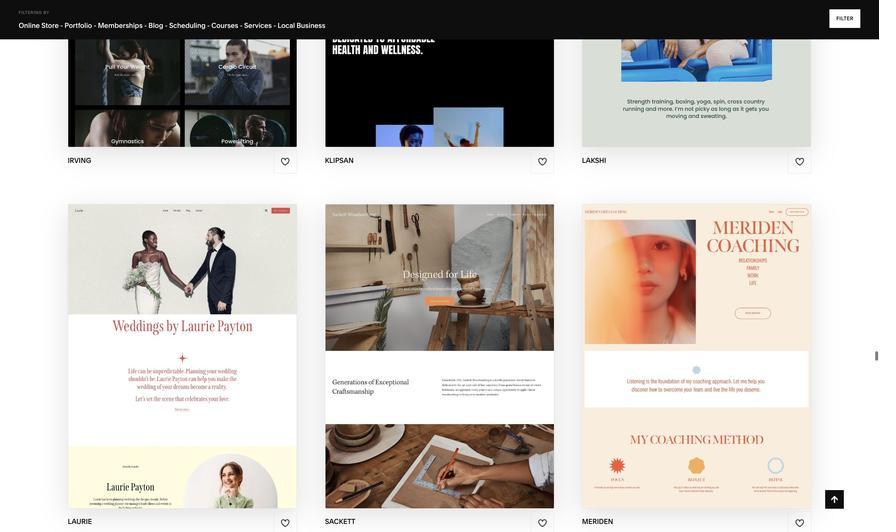 Task type: vqa. For each thing, say whether or not it's contained in the screenshot.
Back To Top icon
yes



Task type: describe. For each thing, give the bounding box(es) containing it.
2 - from the left
[[94, 21, 96, 30]]

scheduling
[[169, 21, 206, 30]]

with for sackett
[[418, 340, 440, 350]]

lakshi
[[582, 156, 606, 165]]

7 - from the left
[[273, 21, 276, 30]]

preview laurie
[[148, 357, 217, 366]]

business
[[297, 21, 325, 30]]

4 - from the left
[[165, 21, 168, 30]]

filtering
[[19, 10, 42, 15]]

1 vertical spatial meriden
[[697, 357, 735, 366]]

courses
[[211, 21, 238, 30]]

meriden image
[[582, 205, 811, 509]]

add klipsan to your favorites list image
[[538, 157, 547, 167]]

preview for preview meriden
[[658, 357, 695, 366]]

meriden inside button
[[699, 340, 737, 350]]

2 vertical spatial laurie
[[68, 518, 92, 526]]

start with laurie button
[[137, 334, 227, 357]]

1 - from the left
[[60, 21, 63, 30]]

1 vertical spatial laurie
[[187, 357, 217, 366]]

irving
[[68, 156, 91, 165]]

start for start with meriden
[[647, 340, 673, 350]]

klipsan image
[[325, 0, 554, 147]]

sackett inside button
[[442, 340, 479, 350]]

add lakshi to your favorites list image
[[795, 157, 804, 167]]

preview meriden link
[[658, 350, 735, 373]]

store
[[41, 21, 59, 30]]

by
[[43, 10, 49, 15]]

sackett image
[[325, 205, 554, 509]]

3 - from the left
[[144, 21, 147, 30]]



Task type: locate. For each thing, give the bounding box(es) containing it.
start with meriden
[[647, 340, 737, 350]]

preview down start with meriden
[[658, 357, 695, 366]]

0 horizontal spatial preview
[[148, 357, 185, 366]]

start with sackett
[[391, 340, 479, 350]]

services
[[244, 21, 272, 30]]

- left courses
[[207, 21, 210, 30]]

online store - portfolio - memberships - blog - scheduling - courses - services - local business
[[19, 21, 325, 30]]

with
[[165, 340, 186, 350], [418, 340, 440, 350], [675, 340, 696, 350]]

- right courses
[[240, 21, 243, 30]]

klipsan
[[325, 156, 354, 165]]

laurie image
[[68, 205, 297, 509]]

- right store
[[60, 21, 63, 30]]

1 start from the left
[[137, 340, 163, 350]]

1 horizontal spatial start
[[391, 340, 416, 350]]

0 horizontal spatial start
[[137, 340, 163, 350]]

memberships
[[98, 21, 143, 30]]

laurie inside button
[[189, 340, 218, 350]]

start
[[137, 340, 163, 350], [391, 340, 416, 350], [647, 340, 673, 350]]

blog
[[148, 21, 163, 30]]

- left local
[[273, 21, 276, 30]]

start with meriden button
[[647, 334, 746, 357]]

6 - from the left
[[240, 21, 243, 30]]

- right blog
[[165, 21, 168, 30]]

preview laurie link
[[148, 350, 217, 373]]

with for meriden
[[675, 340, 696, 350]]

0 vertical spatial sackett
[[442, 340, 479, 350]]

1 horizontal spatial preview
[[658, 357, 695, 366]]

local
[[278, 21, 295, 30]]

2 with from the left
[[418, 340, 440, 350]]

start inside button
[[391, 340, 416, 350]]

1 vertical spatial sackett
[[325, 518, 355, 526]]

2 preview from the left
[[658, 357, 695, 366]]

- right portfolio
[[94, 21, 96, 30]]

sackett
[[442, 340, 479, 350], [325, 518, 355, 526]]

2 horizontal spatial start
[[647, 340, 673, 350]]

1 horizontal spatial sackett
[[442, 340, 479, 350]]

3 with from the left
[[675, 340, 696, 350]]

filter
[[836, 15, 854, 22]]

add laurie to your favorites list image
[[281, 519, 290, 528]]

5 - from the left
[[207, 21, 210, 30]]

preview
[[148, 357, 185, 366], [658, 357, 695, 366]]

add sackett to your favorites list image
[[538, 519, 547, 528]]

1 horizontal spatial with
[[418, 340, 440, 350]]

start with laurie
[[137, 340, 218, 350]]

1 with from the left
[[165, 340, 186, 350]]

2 start from the left
[[391, 340, 416, 350]]

filter button
[[829, 9, 860, 28]]

irving image
[[68, 0, 297, 147]]

meriden
[[699, 340, 737, 350], [697, 357, 735, 366], [582, 518, 613, 526]]

2 horizontal spatial with
[[675, 340, 696, 350]]

0 vertical spatial meriden
[[699, 340, 737, 350]]

preview meriden
[[658, 357, 735, 366]]

add irving to your favorites list image
[[281, 157, 290, 167]]

-
[[60, 21, 63, 30], [94, 21, 96, 30], [144, 21, 147, 30], [165, 21, 168, 30], [207, 21, 210, 30], [240, 21, 243, 30], [273, 21, 276, 30]]

start for start with laurie
[[137, 340, 163, 350]]

portfolio
[[65, 21, 92, 30]]

- left blog
[[144, 21, 147, 30]]

add meriden to your favorites list image
[[795, 519, 804, 528]]

0 vertical spatial laurie
[[189, 340, 218, 350]]

with inside button
[[418, 340, 440, 350]]

laurie
[[189, 340, 218, 350], [187, 357, 217, 366], [68, 518, 92, 526]]

back to top image
[[830, 495, 839, 505]]

lakshi image
[[582, 0, 811, 147]]

online
[[19, 21, 40, 30]]

1 preview from the left
[[148, 357, 185, 366]]

preview for preview laurie
[[148, 357, 185, 366]]

filtering by
[[19, 10, 49, 15]]

with for laurie
[[165, 340, 186, 350]]

2 vertical spatial meriden
[[582, 518, 613, 526]]

0 horizontal spatial with
[[165, 340, 186, 350]]

start for start with sackett
[[391, 340, 416, 350]]

0 horizontal spatial sackett
[[325, 518, 355, 526]]

3 start from the left
[[647, 340, 673, 350]]

preview down start with laurie at the left
[[148, 357, 185, 366]]

start with sackett button
[[391, 334, 488, 357]]



